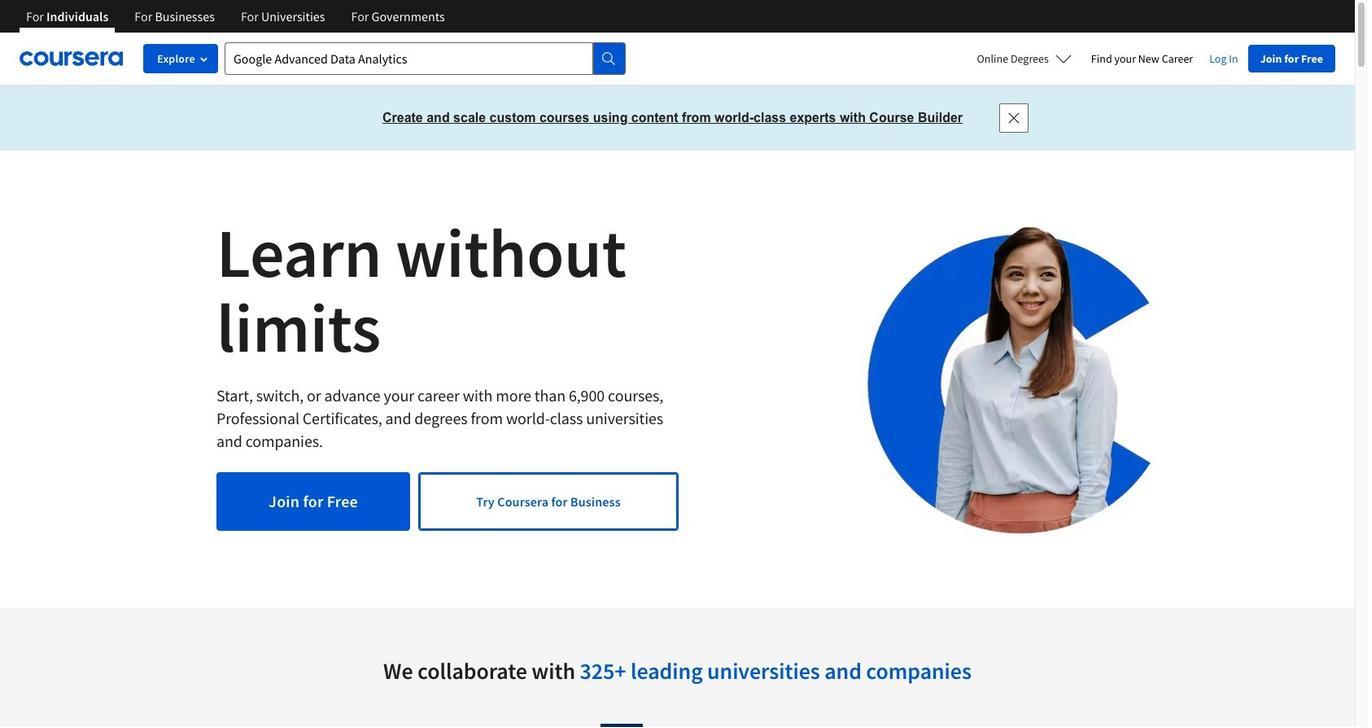 Task type: vqa. For each thing, say whether or not it's contained in the screenshot.
Banner navigation
yes



Task type: describe. For each thing, give the bounding box(es) containing it.
university of michigan image
[[601, 724, 643, 727]]

banner navigation
[[13, 0, 458, 45]]

What do you want to learn? text field
[[225, 42, 594, 75]]



Task type: locate. For each thing, give the bounding box(es) containing it.
alert
[[0, 85, 1356, 151]]

None search field
[[225, 42, 626, 75]]

coursera image
[[20, 46, 123, 72]]



